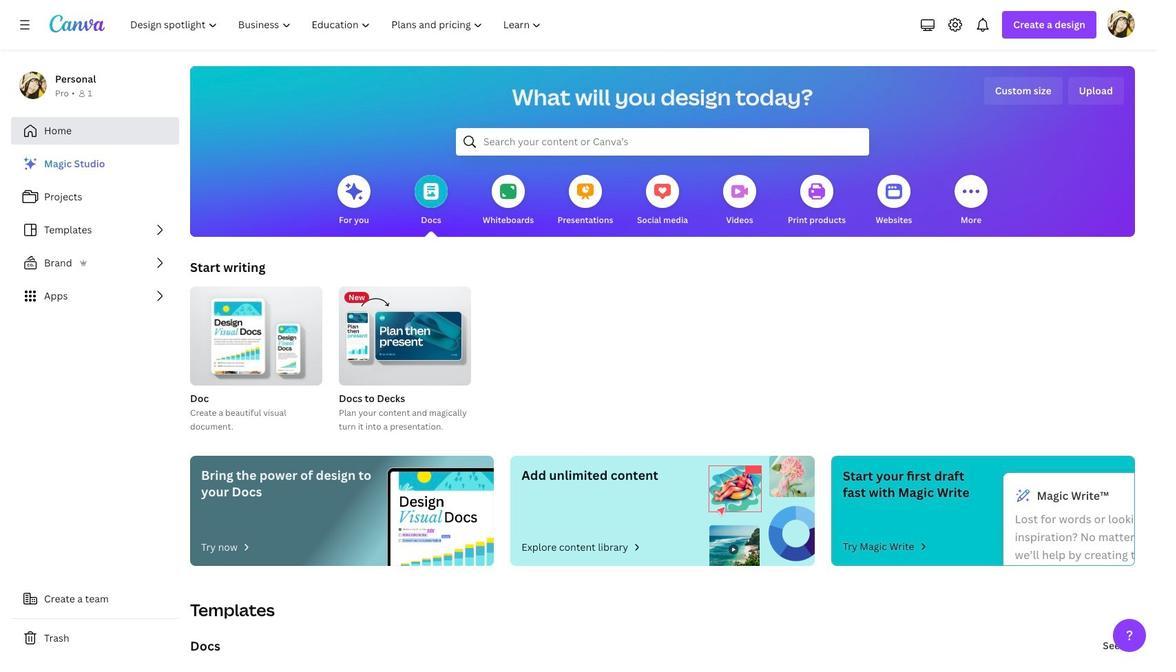 Task type: describe. For each thing, give the bounding box(es) containing it.
stephanie aranda image
[[1108, 10, 1135, 38]]

top level navigation element
[[121, 11, 554, 39]]



Task type: vqa. For each thing, say whether or not it's contained in the screenshot.
search box
yes



Task type: locate. For each thing, give the bounding box(es) containing it.
group
[[190, 281, 322, 434], [190, 281, 322, 386], [339, 287, 471, 434]]

list
[[11, 150, 179, 310]]

None search field
[[456, 128, 869, 156]]

Search search field
[[484, 129, 842, 155]]



